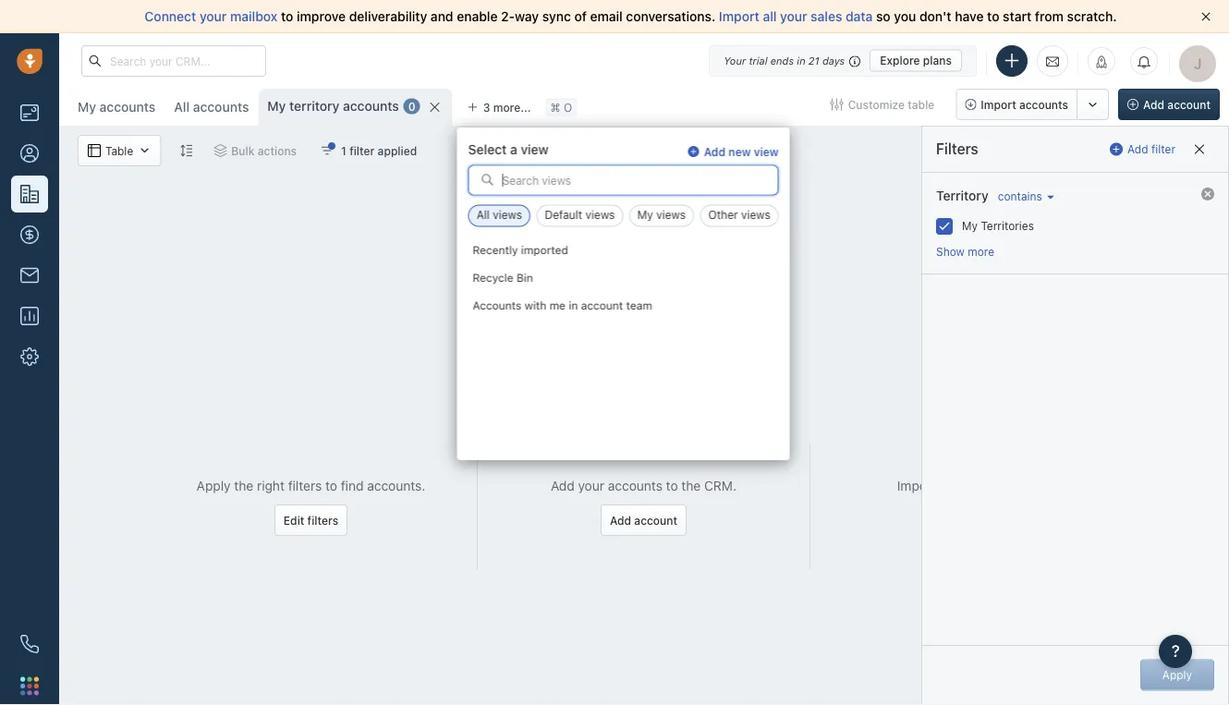 Task type: vqa. For each thing, say whether or not it's contained in the screenshot.
The "Demo" in the DEMO 'link'
no



Task type: locate. For each thing, give the bounding box(es) containing it.
1 horizontal spatial all
[[477, 209, 490, 221]]

of
[[575, 9, 587, 24]]

1 horizontal spatial import
[[898, 478, 937, 494]]

1 horizontal spatial your
[[578, 478, 605, 494]]

your trial ends in 21 days
[[724, 55, 845, 67]]

0 vertical spatial in
[[797, 55, 806, 67]]

the left right
[[234, 478, 254, 494]]

a
[[511, 141, 518, 157]]

container_wx8msf4aqz5i3rn1 image inside table dropdown button
[[138, 144, 151, 157]]

2 horizontal spatial container_wx8msf4aqz5i3rn1 image
[[321, 144, 334, 157]]

select
[[469, 141, 507, 157]]

import accounts
[[982, 98, 1069, 111]]

accounts up "bulk"
[[193, 99, 249, 115]]

1 horizontal spatial filter
[[1152, 143, 1176, 156]]

my for my views
[[638, 209, 654, 221]]

view right new
[[754, 145, 779, 158]]

my left territory
[[268, 98, 286, 114]]

all up style_myh0__igzzd8unmi image
[[174, 99, 190, 115]]

territory
[[937, 188, 989, 203]]

add account down the add your accounts to the crm.
[[610, 514, 678, 527]]

add
[[1144, 98, 1165, 111], [1128, 143, 1149, 156], [704, 145, 726, 158], [551, 478, 575, 494], [610, 514, 632, 527]]

customize
[[849, 98, 905, 111]]

0 vertical spatial add account button
[[1119, 89, 1221, 120]]

filters right right
[[288, 478, 322, 494]]

1 vertical spatial container_wx8msf4aqz5i3rn1 image
[[138, 144, 151, 157]]

filter inside 1 filter applied 'button'
[[350, 144, 375, 157]]

views for my views
[[657, 209, 686, 221]]

my up the show more link
[[963, 220, 978, 233]]

deliverability
[[349, 9, 428, 24]]

container_wx8msf4aqz5i3rn1 image
[[88, 144, 101, 157], [214, 144, 227, 157], [321, 144, 334, 157]]

container_wx8msf4aqz5i3rn1 image
[[831, 98, 844, 111], [138, 144, 151, 157]]

0 horizontal spatial in
[[569, 299, 578, 312]]

find
[[341, 478, 364, 494]]

0 horizontal spatial all
[[174, 99, 190, 115]]

1 horizontal spatial add account
[[1144, 98, 1211, 111]]

my accounts button
[[68, 89, 165, 126], [78, 99, 156, 115]]

1 vertical spatial add account button
[[601, 505, 687, 536]]

all for all views
[[477, 209, 490, 221]]

filter inside add filter 'link'
[[1152, 143, 1176, 156]]

add account button up add filter
[[1119, 89, 1221, 120]]

0 horizontal spatial your
[[200, 9, 227, 24]]

accounts left one
[[941, 478, 995, 494]]

view
[[521, 141, 549, 157], [754, 145, 779, 158]]

connect
[[145, 9, 196, 24]]

3 more... button
[[457, 94, 542, 120]]

more...
[[494, 101, 531, 114]]

0 vertical spatial account
[[1168, 98, 1211, 111]]

views left the other
[[657, 209, 686, 221]]

accounts for import accounts
[[1020, 98, 1069, 111]]

accounts
[[1020, 98, 1069, 111], [343, 98, 399, 114], [100, 99, 156, 115], [193, 99, 249, 115], [608, 478, 663, 494], [941, 478, 995, 494]]

show more
[[937, 246, 995, 258]]

0 horizontal spatial add account
[[610, 514, 678, 527]]

container_wx8msf4aqz5i3rn1 image inside bulk actions button
[[214, 144, 227, 157]]

views inside other views button
[[742, 209, 771, 221]]

views for default views
[[586, 209, 615, 221]]

1 vertical spatial filters
[[308, 514, 339, 527]]

the left "crm."
[[682, 478, 701, 494]]

your
[[200, 9, 227, 24], [781, 9, 808, 24], [578, 478, 605, 494]]

all views button
[[469, 205, 531, 227]]

views
[[493, 209, 522, 221], [586, 209, 615, 221], [657, 209, 686, 221], [742, 209, 771, 221]]

2 container_wx8msf4aqz5i3rn1 image from the left
[[214, 144, 227, 157]]

container_wx8msf4aqz5i3rn1 image inside table dropdown button
[[88, 144, 101, 157]]

1 horizontal spatial the
[[682, 478, 701, 494]]

filters right edit on the bottom left of the page
[[308, 514, 339, 527]]

0 vertical spatial container_wx8msf4aqz5i3rn1 image
[[831, 98, 844, 111]]

explore
[[881, 54, 921, 67]]

in for 21
[[797, 55, 806, 67]]

mailbox
[[230, 9, 278, 24]]

all views
[[477, 209, 522, 221]]

3 views from the left
[[657, 209, 686, 221]]

1 horizontal spatial add account button
[[1119, 89, 1221, 120]]

applied
[[378, 144, 417, 157]]

accounts.
[[367, 478, 426, 494]]

1 vertical spatial in
[[569, 299, 578, 312]]

to
[[281, 9, 294, 24], [988, 9, 1000, 24], [326, 478, 338, 494], [666, 478, 678, 494]]

all down search image
[[477, 209, 490, 221]]

add new view
[[704, 145, 779, 158]]

1
[[341, 144, 347, 157]]

0 vertical spatial import
[[719, 9, 760, 24]]

container_wx8msf4aqz5i3rn1 image right table
[[138, 144, 151, 157]]

views right default
[[586, 209, 615, 221]]

1 horizontal spatial container_wx8msf4aqz5i3rn1 image
[[214, 144, 227, 157]]

from
[[1036, 9, 1064, 24]]

views for all views
[[493, 209, 522, 221]]

filter for add
[[1152, 143, 1176, 156]]

import inside button
[[982, 98, 1017, 111]]

select a view
[[469, 141, 549, 157]]

1 views from the left
[[493, 209, 522, 221]]

views up the recently
[[493, 209, 522, 221]]

0 horizontal spatial add account button
[[601, 505, 687, 536]]

import for import accounts
[[982, 98, 1017, 111]]

add account button down the add your accounts to the crm.
[[601, 505, 687, 536]]

container_wx8msf4aqz5i3rn1 image left customize
[[831, 98, 844, 111]]

right
[[257, 478, 285, 494]]

new
[[729, 145, 751, 158]]

container_wx8msf4aqz5i3rn1 image left table
[[88, 144, 101, 157]]

all inside button
[[477, 209, 490, 221]]

add account button
[[1119, 89, 1221, 120], [601, 505, 687, 536]]

add account
[[1144, 98, 1211, 111], [610, 514, 678, 527]]

2 vertical spatial in
[[999, 478, 1009, 494]]

views inside "all views" button
[[493, 209, 522, 221]]

2 horizontal spatial import
[[982, 98, 1017, 111]]

container_wx8msf4aqz5i3rn1 image left 1
[[321, 144, 334, 157]]

email
[[591, 9, 623, 24]]

views inside default views button
[[586, 209, 615, 221]]

account up add filter
[[1168, 98, 1211, 111]]

my views button
[[630, 205, 694, 227]]

the
[[234, 478, 254, 494], [682, 478, 701, 494]]

accounts down email image
[[1020, 98, 1069, 111]]

views inside my views button
[[657, 209, 686, 221]]

accounts for all accounts
[[193, 99, 249, 115]]

account down the add your accounts to the crm.
[[635, 514, 678, 527]]

filter
[[1152, 143, 1176, 156], [350, 144, 375, 157]]

container_wx8msf4aqz5i3rn1 image for bulk actions
[[214, 144, 227, 157]]

2 vertical spatial import
[[898, 478, 937, 494]]

other
[[709, 209, 739, 221]]

0
[[408, 100, 416, 113]]

edit filters
[[284, 514, 339, 527]]

your for connect your mailbox to improve deliverability and enable 2-way sync of email conversations. import all your sales data so you don't have to start from scratch.
[[200, 9, 227, 24]]

my accounts
[[78, 99, 156, 115]]

trial
[[749, 55, 768, 67]]

customize table button
[[819, 89, 947, 120]]

so
[[877, 9, 891, 24]]

2 views from the left
[[586, 209, 615, 221]]

0 horizontal spatial account
[[582, 299, 624, 312]]

0 horizontal spatial filter
[[350, 144, 375, 157]]

3 container_wx8msf4aqz5i3rn1 image from the left
[[321, 144, 334, 157]]

1 container_wx8msf4aqz5i3rn1 image from the left
[[88, 144, 101, 157]]

in for account
[[569, 299, 578, 312]]

account left team
[[582, 299, 624, 312]]

1 horizontal spatial view
[[754, 145, 779, 158]]

0 vertical spatial all
[[174, 99, 190, 115]]

my views
[[638, 209, 686, 221]]

0 horizontal spatial container_wx8msf4aqz5i3rn1 image
[[88, 144, 101, 157]]

1 vertical spatial account
[[582, 299, 624, 312]]

views right the other
[[742, 209, 771, 221]]

my down the search views search field
[[638, 209, 654, 221]]

explore plans link
[[870, 49, 963, 72]]

import accounts button
[[957, 89, 1078, 120]]

all accounts button
[[165, 89, 258, 126], [174, 99, 249, 115]]

0 horizontal spatial the
[[234, 478, 254, 494]]

accounts with me in account team
[[473, 299, 653, 312]]

2 horizontal spatial your
[[781, 9, 808, 24]]

my for my territory accounts 0
[[268, 98, 286, 114]]

1 horizontal spatial account
[[635, 514, 678, 527]]

2 the from the left
[[682, 478, 701, 494]]

email image
[[1047, 53, 1060, 69]]

2 horizontal spatial in
[[999, 478, 1009, 494]]

you
[[895, 9, 917, 24]]

1 vertical spatial import
[[982, 98, 1017, 111]]

1 vertical spatial all
[[477, 209, 490, 221]]

add account up add filter
[[1144, 98, 1211, 111]]

0 horizontal spatial view
[[521, 141, 549, 157]]

in
[[797, 55, 806, 67], [569, 299, 578, 312], [999, 478, 1009, 494]]

in right me
[[569, 299, 578, 312]]

1 horizontal spatial in
[[797, 55, 806, 67]]

don't
[[920, 9, 952, 24]]

0 horizontal spatial container_wx8msf4aqz5i3rn1 image
[[138, 144, 151, 157]]

accounts up table
[[100, 99, 156, 115]]

default views
[[545, 209, 615, 221]]

my for my accounts
[[78, 99, 96, 115]]

view right a
[[521, 141, 549, 157]]

my inside my views button
[[638, 209, 654, 221]]

container_wx8msf4aqz5i3rn1 image inside "customize table" button
[[831, 98, 844, 111]]

Search your CRM... text field
[[81, 45, 266, 77]]

phone image
[[20, 635, 39, 654]]

accounts inside button
[[1020, 98, 1069, 111]]

in left "21"
[[797, 55, 806, 67]]

4 views from the left
[[742, 209, 771, 221]]

days
[[823, 55, 845, 67]]

in left one
[[999, 478, 1009, 494]]

container_wx8msf4aqz5i3rn1 image left "bulk"
[[214, 144, 227, 157]]

recently imported
[[473, 244, 569, 257]]

add inside add filter 'link'
[[1128, 143, 1149, 156]]

my up table dropdown button
[[78, 99, 96, 115]]

show
[[937, 246, 965, 258]]

1 horizontal spatial container_wx8msf4aqz5i3rn1 image
[[831, 98, 844, 111]]



Task type: describe. For each thing, give the bounding box(es) containing it.
1 the from the left
[[234, 478, 254, 494]]

recently
[[473, 244, 519, 257]]

and
[[431, 9, 454, 24]]

import all your sales data link
[[719, 9, 877, 24]]

scratch.
[[1068, 9, 1118, 24]]

2-
[[501, 9, 515, 24]]

ends
[[771, 55, 795, 67]]

way
[[515, 9, 539, 24]]

enable
[[457, 9, 498, 24]]

all accounts
[[174, 99, 249, 115]]

to right the mailbox
[[281, 9, 294, 24]]

go.
[[1038, 478, 1057, 494]]

default views button
[[537, 205, 624, 227]]

sync
[[543, 9, 571, 24]]

with
[[525, 299, 547, 312]]

phone element
[[11, 626, 48, 663]]

views for other views
[[742, 209, 771, 221]]

your
[[724, 55, 747, 67]]

accounts for import accounts in one go.
[[941, 478, 995, 494]]

recycle bin
[[473, 271, 534, 284]]

plans
[[924, 54, 953, 67]]

territories
[[982, 220, 1035, 233]]

imported
[[522, 244, 569, 257]]

view for add new view
[[754, 145, 779, 158]]

contains
[[999, 190, 1043, 202]]

close image
[[1202, 12, 1211, 21]]

filters inside button
[[308, 514, 339, 527]]

1 filter applied button
[[309, 135, 429, 166]]

actions
[[258, 144, 297, 157]]

container_wx8msf4aqz5i3rn1 image for table
[[88, 144, 101, 157]]

accounts
[[473, 299, 522, 312]]

connect your mailbox to improve deliverability and enable 2-way sync of email conversations. import all your sales data so you don't have to start from scratch.
[[145, 9, 1118, 24]]

accounts left the "0"
[[343, 98, 399, 114]]

other views
[[709, 209, 771, 221]]

team
[[627, 299, 653, 312]]

⌘
[[551, 101, 561, 114]]

all
[[763, 9, 777, 24]]

add your accounts to the crm.
[[551, 478, 737, 494]]

default
[[545, 209, 583, 221]]

import for import accounts in one go.
[[898, 478, 937, 494]]

my for my territories
[[963, 220, 978, 233]]

improve
[[297, 9, 346, 24]]

accounts for my accounts
[[100, 99, 156, 115]]

import accounts group
[[957, 89, 1110, 120]]

bulk actions button
[[202, 135, 309, 166]]

21
[[809, 55, 820, 67]]

one
[[1013, 478, 1035, 494]]

style_myh0__igzzd8unmi image
[[180, 144, 193, 157]]

my territory accounts 0
[[268, 98, 416, 114]]

territory
[[290, 98, 340, 114]]

accounts left "crm."
[[608, 478, 663, 494]]

bin
[[517, 271, 534, 284]]

to left "crm."
[[666, 478, 678, 494]]

add filter
[[1128, 143, 1176, 156]]

edit filters button
[[275, 505, 348, 536]]

crm.
[[705, 478, 737, 494]]

recycle
[[473, 271, 514, 284]]

apply
[[197, 478, 231, 494]]

freshworks switcher image
[[20, 677, 39, 696]]

contains button
[[994, 188, 1055, 204]]

my territory accounts link
[[268, 97, 399, 116]]

apply the right filters to find accounts.
[[197, 478, 426, 494]]

2 horizontal spatial account
[[1168, 98, 1211, 111]]

bulk actions
[[231, 144, 297, 157]]

add filter link
[[1111, 135, 1176, 164]]

other views button
[[701, 205, 779, 227]]

2 vertical spatial account
[[635, 514, 678, 527]]

show more link
[[937, 246, 995, 258]]

your for add your accounts to the crm.
[[578, 478, 605, 494]]

view for select a view
[[521, 141, 549, 157]]

table button
[[78, 135, 161, 166]]

to left the start
[[988, 9, 1000, 24]]

search image
[[482, 173, 494, 186]]

Search views search field
[[470, 166, 778, 195]]

0 vertical spatial filters
[[288, 478, 322, 494]]

table
[[908, 98, 935, 111]]

o
[[564, 101, 573, 114]]

have
[[956, 9, 984, 24]]

filters
[[937, 140, 979, 158]]

my territories
[[963, 220, 1035, 233]]

explore plans
[[881, 54, 953, 67]]

container_wx8msf4aqz5i3rn1 image inside 1 filter applied 'button'
[[321, 144, 334, 157]]

edit
[[284, 514, 305, 527]]

to left find
[[326, 478, 338, 494]]

1 vertical spatial add account
[[610, 514, 678, 527]]

conversations.
[[627, 9, 716, 24]]

0 vertical spatial add account
[[1144, 98, 1211, 111]]

3
[[483, 101, 491, 114]]

bulk
[[231, 144, 255, 157]]

filter for 1
[[350, 144, 375, 157]]

me
[[550, 299, 566, 312]]

sales
[[811, 9, 843, 24]]

all for all accounts
[[174, 99, 190, 115]]

more
[[968, 246, 995, 258]]

data
[[846, 9, 873, 24]]

⌘ o
[[551, 101, 573, 114]]

customize table
[[849, 98, 935, 111]]

0 horizontal spatial import
[[719, 9, 760, 24]]

start
[[1004, 9, 1032, 24]]

3 more...
[[483, 101, 531, 114]]



